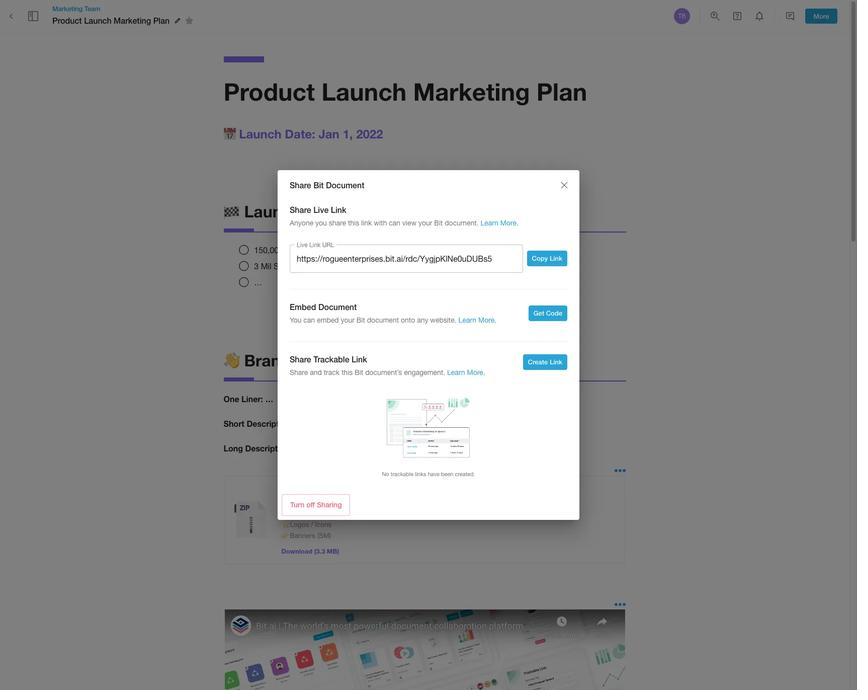 Task type: locate. For each thing, give the bounding box(es) containing it.
product launch marketing plan
[[52, 16, 170, 25], [224, 77, 587, 106]]

share for share trackable link share and track this bit document's engagement. learn more.
[[290, 355, 311, 364]]

share up anyone
[[290, 205, 311, 215]]

1 vertical spatial document
[[319, 302, 357, 311]]

tb
[[679, 13, 686, 20]]

2 vertical spatial learn
[[447, 369, 465, 377]]

one
[[224, 394, 239, 404]]

turn
[[290, 500, 305, 509]]

1 share from the top
[[290, 180, 311, 190]]

description: up long description: …
[[247, 419, 293, 428]]

document
[[326, 180, 365, 190], [319, 302, 357, 311]]

learn right the website.
[[459, 316, 477, 324]]

this for trackable
[[342, 369, 353, 377]]

share inside share live link anyone you share this link with can view your bit document. learn more.
[[290, 205, 311, 215]]

learn inside share trackable link share and track this bit document's engagement. learn more.
[[447, 369, 465, 377]]

can inside embed document you can embed your bit document onto any website. learn more.
[[304, 316, 315, 324]]

0 vertical spatial product launch marketing plan
[[52, 16, 170, 25]]

0 vertical spatial this
[[348, 219, 359, 227]]

your right view
[[419, 219, 433, 227]]

1 vertical spatial learn
[[459, 316, 477, 324]]

1 vertical spatial /
[[311, 520, 313, 528]]

bit-
[[282, 483, 295, 492]]

0 horizontal spatial your
[[341, 316, 355, 324]]

date:
[[285, 127, 315, 141]]

1 vertical spatial learn more. link
[[459, 316, 497, 324]]

share
[[290, 180, 311, 190], [290, 205, 311, 215], [290, 355, 311, 364], [290, 369, 308, 377]]

1 horizontal spatial plan
[[537, 77, 587, 106]]

… up bit-
[[294, 443, 302, 453]]

description:
[[247, 419, 293, 428], [245, 443, 292, 453]]

2 horizontal spatial marketing
[[413, 77, 530, 106]]

…
[[254, 278, 262, 287], [265, 394, 274, 404], [296, 419, 304, 428], [294, 443, 302, 453]]

0 vertical spatial learn
[[481, 219, 499, 227]]

1 vertical spatial product
[[224, 77, 315, 106]]

liner:
[[242, 394, 263, 404]]

mil
[[261, 262, 272, 271]]

anyone
[[290, 219, 314, 227]]

this file contains: 📷product screenshots ⭐️logos / icons 👉banners (sm)
[[282, 498, 354, 540]]

product
[[52, 16, 82, 25], [224, 77, 315, 106]]

trackable
[[314, 355, 350, 364]]

one liner: …
[[224, 394, 274, 404]]

can right "you" at the top
[[304, 316, 315, 324]]

0 vertical spatial can
[[389, 219, 401, 227]]

this inside share trackable link share and track this bit document's engagement. learn more.
[[342, 369, 353, 377]]

trackable
[[391, 471, 414, 477]]

view
[[403, 219, 417, 227]]

icons
[[315, 520, 332, 528]]

0 horizontal spatial plan
[[153, 16, 170, 25]]

0 horizontal spatial marketing
[[52, 4, 83, 13]]

media
[[298, 262, 320, 271]]

plan
[[153, 16, 170, 25], [537, 77, 587, 106]]

0 vertical spatial plan
[[153, 16, 170, 25]]

bit-screenshots.zip
[[282, 483, 352, 492]]

2 vertical spatial learn more. link
[[447, 369, 485, 377]]

any
[[417, 316, 429, 324]]

your
[[419, 219, 433, 227], [341, 316, 355, 324]]

off
[[307, 500, 315, 509]]

can
[[389, 219, 401, 227], [304, 316, 315, 324]]

long
[[224, 443, 243, 453]]

bit inside share live link anyone you share this link with can view your bit document. learn more.
[[434, 219, 443, 227]]

… down 3
[[254, 278, 262, 287]]

been
[[441, 471, 454, 477]]

0 vertical spatial more.
[[501, 219, 519, 227]]

more.
[[501, 219, 519, 227], [479, 316, 497, 324], [467, 369, 485, 377]]

1 vertical spatial plan
[[537, 77, 587, 106]]

share left and
[[290, 369, 308, 377]]

📅
[[224, 127, 236, 141]]

📷product
[[282, 509, 314, 517]]

bit inside share trackable link share and track this bit document's engagement. learn more.
[[355, 369, 364, 377]]

document's
[[365, 369, 402, 377]]

can inside share live link anyone you share this link with can view your bit document. learn more.
[[389, 219, 401, 227]]

launch
[[84, 16, 112, 25], [322, 77, 407, 106], [239, 127, 282, 141], [244, 202, 301, 221]]

document up embed
[[319, 302, 357, 311]]

0 horizontal spatial product launch marketing plan
[[52, 16, 170, 25]]

/
[[319, 351, 325, 370], [311, 520, 313, 528]]

link
[[331, 205, 347, 215], [550, 254, 563, 262], [352, 355, 367, 364], [550, 358, 563, 366]]

marketing team link
[[52, 4, 197, 13]]

⭐️logos
[[282, 520, 309, 528]]

share up 🏁 launch goals
[[290, 180, 311, 190]]

1 vertical spatial more.
[[479, 316, 497, 324]]

bit left document on the left of page
[[357, 316, 365, 324]]

turn off sharing button
[[282, 494, 351, 516]]

/ left icons
[[311, 520, 313, 528]]

this for live
[[348, 219, 359, 227]]

long description: …
[[224, 443, 302, 453]]

copy link button
[[527, 251, 568, 266]]

1 horizontal spatial /
[[319, 351, 325, 370]]

dialog
[[278, 170, 580, 520]]

this right track
[[342, 369, 353, 377]]

learn more. link right the website.
[[459, 316, 497, 324]]

1 horizontal spatial your
[[419, 219, 433, 227]]

message
[[329, 351, 399, 370]]

1 vertical spatial can
[[304, 316, 315, 324]]

0 horizontal spatial can
[[304, 316, 315, 324]]

learn more. link
[[481, 219, 519, 227], [459, 316, 497, 324], [447, 369, 485, 377]]

share for share live link anyone you share this link with can view your bit document. learn more.
[[290, 205, 311, 215]]

document up "goals"
[[326, 180, 365, 190]]

this
[[348, 219, 359, 227], [342, 369, 353, 377]]

no
[[382, 471, 389, 477]]

1,
[[343, 127, 353, 141]]

/ down embed
[[319, 351, 325, 370]]

launch up 150,000
[[244, 202, 301, 221]]

goals
[[305, 202, 350, 221]]

created.
[[455, 471, 475, 477]]

learn
[[481, 219, 499, 227], [459, 316, 477, 324], [447, 369, 465, 377]]

1 horizontal spatial product
[[224, 77, 315, 106]]

tb button
[[673, 7, 692, 26]]

… for long description: …
[[294, 443, 302, 453]]

1 horizontal spatial product launch marketing plan
[[224, 77, 587, 106]]

get code button
[[529, 306, 568, 321]]

0 vertical spatial your
[[419, 219, 433, 227]]

0 vertical spatial document
[[326, 180, 365, 190]]

… right "liner:"
[[265, 394, 274, 404]]

learn more. link right the "engagement."
[[447, 369, 485, 377]]

this left the link
[[348, 219, 359, 227]]

… up long description: …
[[296, 419, 304, 428]]

… for one liner: …
[[265, 394, 274, 404]]

… for short description: …
[[296, 419, 304, 428]]

more. inside share live link anyone you share this link with can view your bit document. learn more.
[[501, 219, 519, 227]]

screenshots
[[316, 509, 354, 517]]

bit
[[314, 180, 324, 190], [434, 219, 443, 227], [357, 316, 365, 324], [355, 369, 364, 377]]

copy
[[532, 254, 548, 262]]

0 vertical spatial description:
[[247, 419, 293, 428]]

None text field
[[290, 245, 523, 273]]

this
[[282, 498, 294, 506]]

learn right the "engagement."
[[447, 369, 465, 377]]

links
[[415, 471, 427, 477]]

copy link
[[532, 254, 563, 262]]

1 vertical spatial your
[[341, 316, 355, 324]]

can right with
[[389, 219, 401, 227]]

learn more. link for document
[[459, 316, 497, 324]]

embed
[[290, 302, 316, 311]]

share up and
[[290, 355, 311, 364]]

this inside share live link anyone you share this link with can view your bit document. learn more.
[[348, 219, 359, 227]]

launch down 'team'
[[84, 16, 112, 25]]

more. inside embed document you can embed your bit document onto any website. learn more.
[[479, 316, 497, 324]]

2 vertical spatial marketing
[[413, 77, 530, 106]]

bit left document's at the bottom left of the page
[[355, 369, 364, 377]]

2 share from the top
[[290, 205, 311, 215]]

0 horizontal spatial /
[[311, 520, 313, 528]]

3 share from the top
[[290, 355, 311, 364]]

your right embed
[[341, 316, 355, 324]]

description: down the short description: …
[[245, 443, 292, 453]]

1 vertical spatial this
[[342, 369, 353, 377]]

screenshots.zip
[[295, 483, 352, 492]]

0 vertical spatial marketing
[[52, 4, 83, 13]]

👋
[[224, 351, 240, 370]]

1 vertical spatial description:
[[245, 443, 292, 453]]

link up share
[[331, 205, 347, 215]]

1 horizontal spatial can
[[389, 219, 401, 227]]

0 vertical spatial product
[[52, 16, 82, 25]]

learn more. link right document.
[[481, 219, 519, 227]]

bit left document.
[[434, 219, 443, 227]]

2 vertical spatial more.
[[467, 369, 485, 377]]

learn right document.
[[481, 219, 499, 227]]

1 horizontal spatial marketing
[[114, 16, 151, 25]]

link up document's at the bottom left of the page
[[352, 355, 367, 364]]

document
[[367, 316, 399, 324]]



Task type: vqa. For each thing, say whether or not it's contained in the screenshot.
Table of Contents image
no



Task type: describe. For each thing, give the bounding box(es) containing it.
marketing team
[[52, 4, 101, 13]]

favorite image
[[183, 15, 195, 27]]

description: for long
[[245, 443, 292, 453]]

link right the create
[[550, 358, 563, 366]]

engagement.
[[404, 369, 446, 377]]

3
[[254, 262, 259, 271]]

social
[[274, 262, 296, 271]]

turn off sharing
[[290, 500, 342, 509]]

0 vertical spatial /
[[319, 351, 325, 370]]

learn inside share live link anyone you share this link with can view your bit document. learn more.
[[481, 219, 499, 227]]

📅 launch date: jan 1, 2022
[[224, 127, 383, 141]]

share trackable link share and track this bit document's engagement. learn more.
[[290, 355, 485, 377]]

team
[[84, 4, 101, 13]]

0 vertical spatial learn more. link
[[481, 219, 519, 227]]

description: for short
[[247, 419, 293, 428]]

🏁 launch goals
[[224, 202, 350, 221]]

no trackable links have been created.
[[382, 471, 475, 477]]

your inside share live link anyone you share this link with can view your bit document. learn more.
[[419, 219, 433, 227]]

jan
[[319, 127, 340, 141]]

download
[[282, 548, 313, 555]]

download (3.3 mb)
[[282, 548, 339, 555]]

downloads
[[324, 246, 363, 255]]

download (3.3 mb) link
[[282, 548, 339, 555]]

embed
[[317, 316, 339, 324]]

launch right the 📅 at the top left
[[239, 127, 282, 141]]

4 share from the top
[[290, 369, 308, 377]]

share live link anyone you share this link with can view your bit document. learn more.
[[290, 205, 519, 227]]

contains:
[[307, 498, 335, 506]]

(3.3
[[314, 548, 325, 555]]

thousand
[[286, 246, 321, 255]]

have
[[428, 471, 440, 477]]

share
[[329, 219, 346, 227]]

document inside embed document you can embed your bit document onto any website. learn more.
[[319, 302, 357, 311]]

short description: …
[[224, 419, 304, 428]]

you
[[290, 316, 302, 324]]

and
[[310, 369, 322, 377]]

document.
[[445, 219, 479, 227]]

file
[[296, 498, 305, 506]]

150,000
[[254, 246, 283, 255]]

/ inside this file contains: 📷product screenshots ⭐️logos / icons 👉banners (sm)
[[311, 520, 313, 528]]

150,000 thousand downloads
[[254, 246, 363, 255]]

2022
[[356, 127, 383, 141]]

track
[[324, 369, 340, 377]]

create
[[528, 358, 548, 366]]

link inside share trackable link share and track this bit document's engagement. learn more.
[[352, 355, 367, 364]]

learn more. link for trackable
[[447, 369, 485, 377]]

live
[[314, 205, 329, 215]]

🏁
[[224, 202, 240, 221]]

1 vertical spatial product launch marketing plan
[[224, 77, 587, 106]]

create link button
[[523, 354, 568, 370]]

launch up 2022
[[322, 77, 407, 106]]

0 horizontal spatial product
[[52, 16, 82, 25]]

bit inside embed document you can embed your bit document onto any website. learn more.
[[357, 316, 365, 324]]

👉banners
[[282, 531, 316, 540]]

mb)
[[327, 548, 339, 555]]

learn inside embed document you can embed your bit document onto any website. learn more.
[[459, 316, 477, 324]]

onto
[[401, 316, 415, 324]]

short
[[224, 419, 245, 428]]

more
[[814, 12, 830, 20]]

👋 branding / message
[[224, 351, 399, 370]]

share bit document
[[290, 180, 365, 190]]

code
[[546, 309, 563, 317]]

impressions
[[323, 262, 366, 271]]

3 mil social media impressions
[[254, 262, 366, 271]]

branding
[[244, 351, 314, 370]]

more button
[[806, 8, 838, 24]]

with
[[374, 219, 387, 227]]

dialog containing share bit document
[[278, 170, 580, 520]]

your inside embed document you can embed your bit document onto any website. learn more.
[[341, 316, 355, 324]]

link right "copy"
[[550, 254, 563, 262]]

sharing
[[317, 500, 342, 509]]

link inside share live link anyone you share this link with can view your bit document. learn more.
[[331, 205, 347, 215]]

get
[[534, 309, 545, 317]]

you
[[316, 219, 327, 227]]

1 vertical spatial marketing
[[114, 16, 151, 25]]

(sm)
[[317, 531, 331, 540]]

bit up live
[[314, 180, 324, 190]]

create link
[[528, 358, 563, 366]]

embed document you can embed your bit document onto any website. learn more.
[[290, 302, 497, 324]]

website.
[[430, 316, 457, 324]]

more. inside share trackable link share and track this bit document's engagement. learn more.
[[467, 369, 485, 377]]

link
[[361, 219, 372, 227]]

share for share bit document
[[290, 180, 311, 190]]

get code
[[534, 309, 563, 317]]



